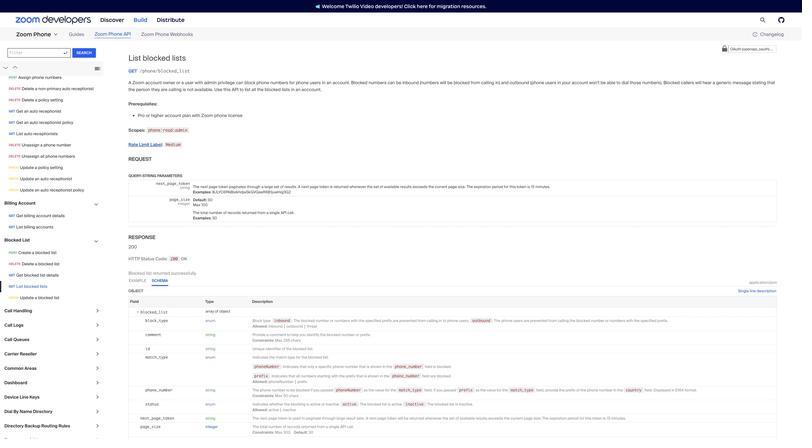 Task type: describe. For each thing, give the bounding box(es) containing it.
array
[[206, 309, 214, 314]]

zoom for zoom phone webhooks
[[141, 31, 154, 38]]

phone for zoom phone api
[[108, 31, 122, 37]]

changelog
[[760, 31, 784, 37]]

phone for zoom phone webhooks
[[155, 31, 169, 38]]

id
[[145, 347, 150, 352]]

zoom phone api
[[95, 31, 131, 37]]

guides
[[69, 31, 84, 38]]

history image
[[753, 32, 758, 37]]

status
[[145, 402, 159, 407]]

parameters
[[157, 174, 182, 179]]

zoom for zoom phone api
[[95, 31, 107, 37]]

line
[[750, 289, 756, 294]]

phone for zoom phone
[[33, 31, 51, 38]]

for
[[429, 3, 436, 9]]

next_page_token
[[140, 416, 174, 421]]

list
[[146, 271, 152, 276]]

blocked_list
[[141, 310, 168, 315]]

type
[[205, 299, 214, 304]]

search image
[[760, 17, 766, 23]]

ok
[[181, 256, 187, 262]]

query-
[[128, 174, 142, 179]]

click
[[404, 3, 416, 9]]

- blocked_list
[[136, 309, 168, 315]]

zoom phone webhooks
[[141, 31, 193, 38]]

welcome
[[322, 3, 344, 9]]

single line description
[[738, 289, 777, 294]]

0 horizontal spatial 200
[[128, 244, 137, 250]]

status
[[141, 256, 154, 262]]

of
[[215, 309, 218, 314]]

request
[[128, 156, 152, 163]]

video
[[360, 3, 374, 9]]

returned
[[153, 271, 170, 276]]

phone_number
[[145, 388, 172, 393]]

string
[[142, 174, 156, 179]]

welcome twilio video developers! click here for migration resources. link
[[309, 3, 493, 10]]

resources.
[[461, 3, 487, 9]]

successfully.
[[171, 271, 197, 276]]

single
[[738, 289, 749, 294]]

string for id
[[206, 347, 215, 352]]

comment
[[145, 333, 161, 337]]

api
[[124, 31, 131, 37]]

response
[[128, 234, 155, 241]]

zoom phone webhooks link
[[141, 31, 193, 38]]



Task type: vqa. For each thing, say whether or not it's contained in the screenshot.
The 13600 at the bottom left of page
no



Task type: locate. For each thing, give the bounding box(es) containing it.
object right of
[[219, 309, 230, 314]]

zoom
[[16, 31, 32, 38], [95, 31, 107, 37], [141, 31, 154, 38]]

zoom for zoom phone
[[16, 31, 32, 38]]

changelog link
[[753, 31, 784, 37]]

0 horizontal spatial object
[[128, 289, 143, 294]]

1 vertical spatial enum
[[206, 355, 215, 360]]

enum for block_type
[[206, 319, 215, 324]]

1 horizontal spatial zoom
[[95, 31, 107, 37]]

down image
[[54, 33, 58, 36]]

2 vertical spatial enum
[[206, 402, 215, 407]]

string for phone_number
[[206, 388, 215, 393]]

description
[[757, 289, 777, 294]]

1 phone from the left
[[33, 31, 51, 38]]

2 horizontal spatial phone
[[155, 31, 169, 38]]

http status code: 200 ok
[[128, 256, 187, 262]]

phone left webhooks
[[155, 31, 169, 38]]

twilio
[[345, 3, 359, 9]]

200 inside 'http status code: 200 ok'
[[171, 257, 178, 262]]

welcome twilio video developers! click here for migration resources.
[[322, 3, 487, 9]]

match_type
[[145, 355, 168, 360]]

enum for match_type
[[206, 355, 215, 360]]

3 enum from the top
[[206, 402, 215, 407]]

200 left ok
[[171, 257, 178, 262]]

4 string from the top
[[206, 416, 215, 421]]

zoom developer logo image
[[16, 16, 91, 24]]

2 horizontal spatial zoom
[[141, 31, 154, 38]]

2 string from the top
[[206, 347, 215, 352]]

enum for status
[[206, 402, 215, 407]]

1 zoom from the left
[[16, 31, 32, 38]]

string for next_page_token
[[206, 416, 215, 421]]

object up field
[[128, 289, 143, 294]]

object
[[128, 289, 143, 294], [219, 309, 230, 314]]

phone
[[33, 31, 51, 38], [108, 31, 122, 37], [155, 31, 169, 38]]

migration
[[437, 3, 460, 9]]

0 vertical spatial object
[[128, 289, 143, 294]]

array of object
[[206, 309, 230, 314]]

1 vertical spatial object
[[219, 309, 230, 314]]

1 horizontal spatial phone
[[108, 31, 122, 37]]

0 vertical spatial enum
[[206, 319, 215, 324]]

blocked list returned successfully.
[[128, 271, 197, 276]]

here
[[417, 3, 428, 9]]

blocked
[[128, 271, 145, 276]]

developers!
[[375, 3, 403, 9]]

1 horizontal spatial object
[[219, 309, 230, 314]]

string
[[206, 333, 215, 338], [206, 347, 215, 352], [206, 388, 215, 393], [206, 416, 215, 421]]

phone left the down icon
[[33, 31, 51, 38]]

enum
[[206, 319, 215, 324], [206, 355, 215, 360], [206, 402, 215, 407]]

0 vertical spatial 200
[[128, 244, 137, 250]]

0 horizontal spatial phone
[[33, 31, 51, 38]]

query-string parameters
[[128, 174, 182, 179]]

2 enum from the top
[[206, 355, 215, 360]]

history image
[[753, 32, 760, 37]]

1 enum from the top
[[206, 319, 215, 324]]

notification image
[[316, 4, 322, 9], [316, 4, 320, 9]]

1 vertical spatial 200
[[171, 257, 178, 262]]

0 horizontal spatial zoom
[[16, 31, 32, 38]]

zoom inside zoom phone webhooks link
[[141, 31, 154, 38]]

integer
[[206, 425, 218, 430]]

2 phone from the left
[[108, 31, 122, 37]]

phone left api
[[108, 31, 122, 37]]

1 string from the top
[[206, 333, 215, 338]]

1 horizontal spatial 200
[[171, 257, 178, 262]]

zoom inside the zoom phone api link
[[95, 31, 107, 37]]

zoom phone api link
[[95, 31, 131, 38]]

3 phone from the left
[[155, 31, 169, 38]]

3 zoom from the left
[[141, 31, 154, 38]]

200
[[128, 244, 137, 250], [171, 257, 178, 262]]

page_size
[[140, 425, 161, 430]]

zoom phone
[[16, 31, 51, 38]]

3 string from the top
[[206, 388, 215, 393]]

http
[[128, 256, 140, 262]]

search image
[[760, 17, 766, 23]]

block_type
[[145, 319, 168, 323]]

string for comment
[[206, 333, 215, 338]]

200 up http
[[128, 244, 137, 250]]

-
[[136, 309, 139, 315]]

2 zoom from the left
[[95, 31, 107, 37]]

code:
[[155, 256, 168, 262]]

guides link
[[69, 31, 84, 38]]

field
[[130, 299, 139, 304]]

github image
[[778, 17, 785, 23]]

github image
[[778, 17, 785, 23]]

webhooks
[[170, 31, 193, 38]]



